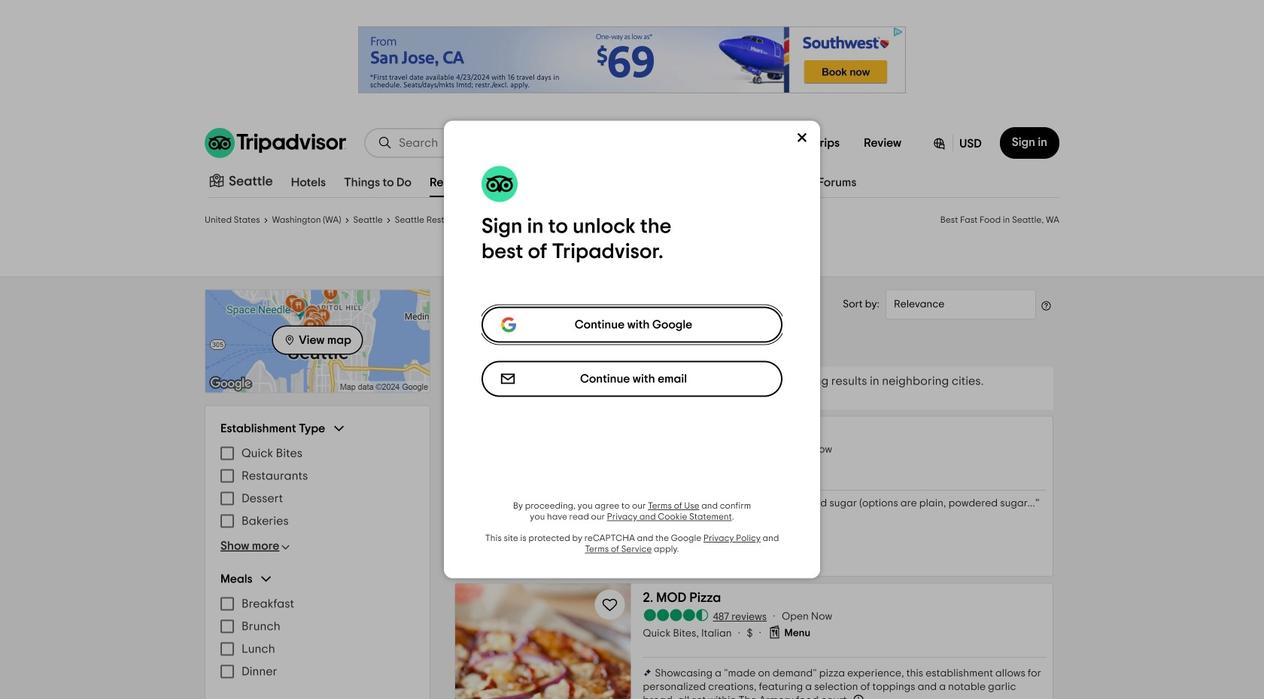 Task type: describe. For each thing, give the bounding box(es) containing it.
the caspian image
[[455, 584, 631, 699]]

1 group from the top
[[221, 421, 415, 554]]

1 menu from the top
[[221, 442, 415, 532]]

tripadvisor image
[[205, 128, 346, 158]]



Task type: locate. For each thing, give the bounding box(es) containing it.
group
[[221, 421, 415, 554], [221, 572, 415, 683]]

save to a trip image
[[601, 596, 619, 614]]

1 vertical spatial group
[[221, 572, 415, 683]]

menu
[[221, 442, 415, 532], [221, 593, 415, 683]]

carousel of images figure
[[455, 417, 631, 576]]

1 vertical spatial menu
[[221, 593, 415, 683]]

2 menu from the top
[[221, 593, 415, 683]]

search image
[[378, 135, 393, 151]]

tab list
[[187, 166, 1042, 200]]

advertisement element
[[358, 26, 906, 94]]

0 vertical spatial group
[[221, 421, 415, 554]]

0 vertical spatial menu
[[221, 442, 415, 532]]

2 group from the top
[[221, 572, 415, 683]]

Search search field
[[399, 136, 699, 150]]

None search field
[[366, 129, 711, 157]]



Task type: vqa. For each thing, say whether or not it's contained in the screenshot.
group
yes



